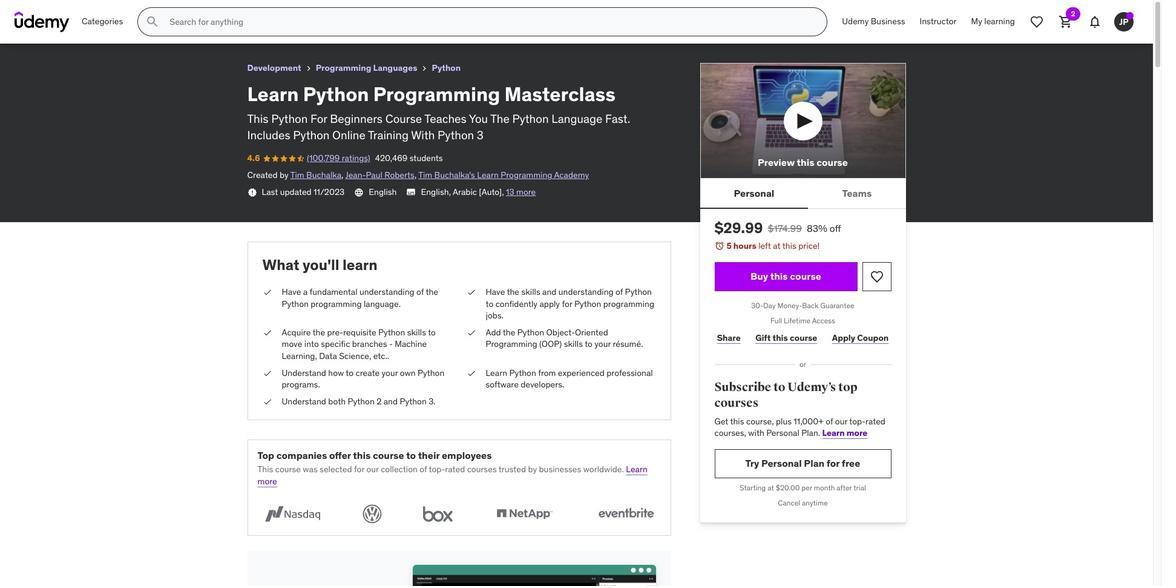 Task type: vqa. For each thing, say whether or not it's contained in the screenshot.
BOX image on the bottom left of page
yes



Task type: locate. For each thing, give the bounding box(es) containing it.
, left 13 on the top left
[[502, 186, 504, 197]]

subscribe
[[715, 380, 771, 395]]

1 vertical spatial more
[[847, 427, 868, 438]]

understand up programs.
[[282, 367, 326, 378]]

1 vertical spatial ratings)
[[342, 153, 370, 164]]

acquire
[[282, 327, 311, 338]]

1 vertical spatial 420,469 students
[[375, 153, 443, 164]]

course up the back
[[790, 270, 821, 282]]

programming up résumé.
[[603, 298, 654, 309]]

0 vertical spatial masterclass
[[138, 5, 194, 18]]

understand both python 2 and python 3.
[[282, 396, 436, 407]]

try
[[746, 457, 759, 469]]

what
[[262, 256, 299, 274]]

skills
[[521, 286, 540, 297], [407, 327, 426, 338], [564, 339, 583, 350]]

have left a
[[282, 286, 301, 297]]

professional
[[607, 367, 653, 378]]

1 vertical spatial masterclass
[[505, 82, 616, 106]]

2 horizontal spatial for
[[827, 457, 840, 469]]

(100,799 left categories dropdown button
[[37, 21, 70, 32]]

of down their
[[420, 464, 427, 475]]

the for add the python object-oriented programming (oop) skills to your résumé.
[[503, 327, 515, 338]]

understand for understand how to create your own python programs.
[[282, 367, 326, 378]]

jp link
[[1110, 7, 1139, 36]]

learn more up free
[[822, 427, 868, 438]]

worldwide.
[[583, 464, 624, 475]]

understanding up apply
[[559, 286, 614, 297]]

1 horizontal spatial skills
[[521, 286, 540, 297]]

1 vertical spatial personal
[[767, 427, 800, 438]]

xsmall image left programs.
[[262, 367, 272, 379]]

this right gift
[[773, 332, 788, 343]]

2 understanding from the left
[[559, 286, 614, 297]]

0 vertical spatial your
[[595, 339, 611, 350]]

top- inside get this course, plus 11,000+ of our top-rated courses, with personal plan.
[[849, 416, 866, 427]]

1 horizontal spatial learn more link
[[822, 427, 868, 438]]

personal
[[734, 187, 774, 199], [767, 427, 800, 438], [762, 457, 802, 469]]

businesses
[[539, 464, 581, 475]]

tim
[[290, 169, 304, 180], [418, 169, 432, 180]]

etc..
[[373, 350, 389, 361]]

the up machine
[[426, 286, 438, 297]]

course for preview this course
[[817, 156, 848, 168]]

1 understanding from the left
[[360, 286, 415, 297]]

day
[[763, 301, 776, 310]]

my learning link
[[964, 7, 1022, 36]]

1 horizontal spatial top-
[[849, 416, 866, 427]]

0 vertical spatial learn more link
[[822, 427, 868, 438]]

learn
[[10, 5, 35, 18], [247, 82, 299, 106], [477, 169, 499, 180], [486, 367, 507, 378], [822, 427, 845, 438], [626, 464, 648, 475]]

at right left
[[773, 240, 781, 251]]

python down the understand how to create your own python programs.
[[348, 396, 375, 407]]

0 vertical spatial courses
[[715, 395, 759, 410]]

2 vertical spatial more
[[258, 476, 277, 487]]

1 have from the left
[[282, 286, 301, 297]]

learn
[[343, 256, 378, 274]]

the inside acquire the pre-requisite python skills to move into specific branches - machine learning, data science,  etc..
[[313, 327, 325, 338]]

the right add
[[503, 327, 515, 338]]

confidently
[[496, 298, 538, 309]]

fundamental
[[310, 286, 357, 297]]

python left 3.
[[400, 396, 427, 407]]

0 horizontal spatial by
[[280, 169, 289, 180]]

specific
[[321, 339, 350, 350]]

2 programming from the left
[[603, 298, 654, 309]]

python inside add the python object-oriented programming (oop) skills to your résumé.
[[517, 327, 544, 338]]

at
[[773, 240, 781, 251], [768, 483, 774, 492]]

2 understand from the top
[[282, 396, 326, 407]]

1 vertical spatial and
[[384, 396, 398, 407]]

more down top
[[258, 476, 277, 487]]

for
[[562, 298, 572, 309], [827, 457, 840, 469], [354, 464, 364, 475]]

xsmall image left move
[[262, 327, 272, 339]]

this inside buy this course button
[[770, 270, 788, 282]]

xsmall image down what
[[262, 286, 272, 298]]

0 horizontal spatial tim
[[290, 169, 304, 180]]

0 horizontal spatial 420,469
[[105, 21, 137, 32]]

courses down employees
[[467, 464, 497, 475]]

courses
[[715, 395, 759, 410], [467, 464, 497, 475]]

have the skills and understanding of python to confidently apply for python programming jobs.
[[486, 286, 654, 321]]

requisite
[[343, 327, 376, 338]]

xsmall image for understand both python 2 and python 3.
[[262, 396, 272, 408]]

2 horizontal spatial skills
[[564, 339, 583, 350]]

0 vertical spatial at
[[773, 240, 781, 251]]

1 vertical spatial understand
[[282, 396, 326, 407]]

more for top companies offer this course to their employees
[[258, 476, 277, 487]]

programming up the 13 more button
[[501, 169, 552, 180]]

0 vertical spatial and
[[542, 286, 557, 297]]

xsmall image right development link
[[304, 64, 313, 73]]

0 vertical spatial skills
[[521, 286, 540, 297]]

2 left notifications image
[[1071, 9, 1076, 18]]

0 horizontal spatial (100,799 ratings)
[[37, 21, 100, 32]]

off
[[830, 222, 841, 234]]

course down lifetime
[[790, 332, 817, 343]]

companies
[[276, 449, 327, 461]]

understanding
[[360, 286, 415, 297], [559, 286, 614, 297]]

1 horizontal spatial rated
[[866, 416, 886, 427]]

of up machine
[[417, 286, 424, 297]]

programming down fundamental
[[311, 298, 362, 309]]

skills down object-
[[564, 339, 583, 350]]

the up the 'into'
[[313, 327, 325, 338]]

have inside have a fundamental understanding of the python programming language.
[[282, 286, 301, 297]]

,
[[342, 169, 344, 180], [415, 169, 417, 180], [502, 186, 504, 197]]

this right buy
[[770, 270, 788, 282]]

(100,799 ratings) up buchalka
[[307, 153, 370, 164]]

anytime
[[802, 498, 828, 507]]

1 horizontal spatial 420,469
[[375, 153, 408, 164]]

1 horizontal spatial masterclass
[[505, 82, 616, 106]]

this inside get this course, plus 11,000+ of our top-rated courses, with personal plan.
[[730, 416, 744, 427]]

acquire the pre-requisite python skills to move into specific branches - machine learning, data science,  etc..
[[282, 327, 436, 361]]

0 horizontal spatial learn more
[[258, 464, 648, 487]]

0 vertical spatial rated
[[866, 416, 886, 427]]

jean-
[[345, 169, 366, 180]]

python
[[38, 5, 71, 18], [432, 62, 461, 73], [303, 82, 369, 106], [271, 112, 308, 126], [512, 112, 549, 126], [293, 128, 330, 142], [438, 128, 474, 142], [625, 286, 652, 297], [282, 298, 309, 309], [574, 298, 601, 309], [378, 327, 405, 338], [517, 327, 544, 338], [418, 367, 445, 378], [509, 367, 536, 378], [348, 396, 375, 407], [400, 396, 427, 407]]

by
[[280, 169, 289, 180], [528, 464, 537, 475]]

month
[[814, 483, 835, 492]]

this inside gift this course link
[[773, 332, 788, 343]]

personal inside 'button'
[[734, 187, 774, 199]]

0 vertical spatial more
[[516, 186, 536, 197]]

have for have a fundamental understanding of the python programming language.
[[282, 286, 301, 297]]

personal inside get this course, plus 11,000+ of our top-rated courses, with personal plan.
[[767, 427, 800, 438]]

hours
[[734, 240, 757, 251]]

0 horizontal spatial understanding
[[360, 286, 415, 297]]

0 horizontal spatial more
[[258, 476, 277, 487]]

skills inside acquire the pre-requisite python skills to move into specific branches - machine learning, data science,  etc..
[[407, 327, 426, 338]]

2 vertical spatial skills
[[564, 339, 583, 350]]

course up collection
[[373, 449, 404, 461]]

into
[[304, 339, 319, 350]]

course inside button
[[790, 270, 821, 282]]

1 vertical spatial top-
[[429, 464, 445, 475]]

(100,799 up buchalka
[[307, 153, 340, 164]]

1 horizontal spatial students
[[410, 153, 443, 164]]

1 vertical spatial 2
[[377, 396, 382, 407]]

learn more link down employees
[[258, 464, 648, 487]]

0 horizontal spatial our
[[367, 464, 379, 475]]

top
[[258, 449, 274, 461]]

1 horizontal spatial your
[[595, 339, 611, 350]]

and
[[542, 286, 557, 297], [384, 396, 398, 407]]

programming inside add the python object-oriented programming (oop) skills to your résumé.
[[486, 339, 537, 350]]

3
[[477, 128, 484, 142]]

xsmall image
[[466, 286, 476, 298], [262, 367, 272, 379], [466, 367, 476, 379]]

1 horizontal spatial have
[[486, 286, 505, 297]]

programming
[[311, 298, 362, 309], [603, 298, 654, 309]]

updated
[[280, 186, 312, 197]]

this for buy
[[770, 270, 788, 282]]

xsmall image left last
[[247, 187, 257, 197]]

python right the
[[512, 112, 549, 126]]

tim up updated
[[290, 169, 304, 180]]

skills up machine
[[407, 327, 426, 338]]

1 horizontal spatial programming
[[603, 298, 654, 309]]

420,469 down learn python programming masterclass
[[105, 21, 137, 32]]

0 vertical spatial personal
[[734, 187, 774, 199]]

0 horizontal spatial programming
[[311, 298, 362, 309]]

xsmall image
[[304, 64, 313, 73], [420, 64, 430, 73], [247, 187, 257, 197], [262, 286, 272, 298], [262, 327, 272, 339], [466, 327, 476, 339], [262, 396, 272, 408]]

personal down the preview
[[734, 187, 774, 199]]

0 horizontal spatial rated
[[445, 464, 465, 475]]

understand inside the understand how to create your own python programs.
[[282, 367, 326, 378]]

0 vertical spatial (100,799
[[37, 21, 70, 32]]

1 horizontal spatial 2
[[1071, 9, 1076, 18]]

1 horizontal spatial learn more
[[822, 427, 868, 438]]

your left own
[[382, 367, 398, 378]]

top- down top
[[849, 416, 866, 427]]

1 vertical spatial your
[[382, 367, 398, 378]]

python down a
[[282, 298, 309, 309]]

course inside button
[[817, 156, 848, 168]]

skills up confidently
[[521, 286, 540, 297]]

1 vertical spatial (100,799 ratings)
[[307, 153, 370, 164]]

learn more link up free
[[822, 427, 868, 438]]

of up résumé.
[[616, 286, 623, 297]]

0 vertical spatial this
[[247, 112, 269, 126]]

learn more down employees
[[258, 464, 648, 487]]

1 horizontal spatial our
[[835, 416, 848, 427]]

programming up teaches
[[373, 82, 500, 106]]

1 understand from the top
[[282, 367, 326, 378]]

for down "top companies offer this course to their employees"
[[354, 464, 364, 475]]

0 vertical spatial understand
[[282, 367, 326, 378]]

1 horizontal spatial understanding
[[559, 286, 614, 297]]

0 horizontal spatial ratings)
[[72, 21, 100, 32]]

science,
[[339, 350, 371, 361]]

gift this course
[[756, 332, 817, 343]]

1 vertical spatial at
[[768, 483, 774, 492]]

python inside acquire the pre-requisite python skills to move into specific branches - machine learning, data science,  etc..
[[378, 327, 405, 338]]

fast.
[[605, 112, 630, 126]]

course language image
[[354, 187, 364, 197]]

preview
[[758, 156, 795, 168]]

programming down add
[[486, 339, 537, 350]]

to inside have the skills and understanding of python to confidently apply for python programming jobs.
[[486, 298, 494, 309]]

and up apply
[[542, 286, 557, 297]]

gift this course link
[[753, 326, 820, 350]]

your down oriented
[[595, 339, 611, 350]]

1 vertical spatial our
[[367, 464, 379, 475]]

420,469 students down learn python programming masterclass
[[105, 21, 173, 32]]

0 horizontal spatial learn more link
[[258, 464, 648, 487]]

skills inside have the skills and understanding of python to confidently apply for python programming jobs.
[[521, 286, 540, 297]]

guarantee
[[821, 301, 855, 310]]

students up created by tim buchalka , jean-paul roberts , tim buchalka's learn programming academy
[[410, 153, 443, 164]]

1 vertical spatial learn more link
[[258, 464, 648, 487]]

includes
[[247, 128, 290, 142]]

0 horizontal spatial your
[[382, 367, 398, 378]]

for inside try personal plan for free link
[[827, 457, 840, 469]]

at left $20.00
[[768, 483, 774, 492]]

1 horizontal spatial ratings)
[[342, 153, 370, 164]]

1 vertical spatial learn more
[[258, 464, 648, 487]]

xsmall image for add the python object-oriented programming (oop) skills to your résumé.
[[466, 327, 476, 339]]

420,469 students up created by tim buchalka , jean-paul roberts , tim buchalka's learn programming academy
[[375, 153, 443, 164]]

xsmall image up top
[[262, 396, 272, 408]]

english, arabic [auto] , 13 more
[[421, 186, 536, 197]]

this down top
[[258, 464, 273, 475]]

python inside have a fundamental understanding of the python programming language.
[[282, 298, 309, 309]]

courses down subscribe
[[715, 395, 759, 410]]

have for have the skills and understanding of python to confidently apply for python programming jobs.
[[486, 286, 505, 297]]

this course was selected for our collection of top-rated courses trusted by businesses worldwide.
[[258, 464, 624, 475]]

back
[[802, 301, 819, 310]]

xsmall image for acquire the pre-requisite python skills to move into specific branches - machine learning, data science,  etc..
[[262, 327, 272, 339]]

2 have from the left
[[486, 286, 505, 297]]

submit search image
[[145, 15, 160, 29]]

more inside learn more
[[258, 476, 277, 487]]

2 horizontal spatial ,
[[502, 186, 504, 197]]

programming inside have the skills and understanding of python to confidently apply for python programming jobs.
[[603, 298, 654, 309]]

netapp image
[[490, 502, 559, 525]]

for
[[311, 112, 327, 126]]

for right apply
[[562, 298, 572, 309]]

more right 13 on the top left
[[516, 186, 536, 197]]

masterclass inside learn python programming masterclass this python for beginners course teaches you the python language  fast. includes python online training with python 3
[[505, 82, 616, 106]]

0 horizontal spatial masterclass
[[138, 5, 194, 18]]

our right 11,000+
[[835, 416, 848, 427]]

personal up $20.00
[[762, 457, 802, 469]]

course
[[817, 156, 848, 168], [790, 270, 821, 282], [790, 332, 817, 343], [373, 449, 404, 461], [275, 464, 301, 475]]

course up teams
[[817, 156, 848, 168]]

1 horizontal spatial 4.6
[[247, 153, 260, 164]]

for left free
[[827, 457, 840, 469]]

1 programming from the left
[[311, 298, 362, 309]]

of right 11,000+
[[826, 416, 833, 427]]

share
[[717, 332, 741, 343]]

xsmall image left confidently
[[466, 286, 476, 298]]

language
[[552, 112, 603, 126]]

xsmall image left "python" link
[[420, 64, 430, 73]]

1 horizontal spatial courses
[[715, 395, 759, 410]]

tab list
[[700, 179, 906, 209]]

our
[[835, 416, 848, 427], [367, 464, 379, 475]]

udemy image
[[15, 12, 70, 32]]

this right the preview
[[797, 156, 815, 168]]

ratings) down learn python programming masterclass
[[72, 21, 100, 32]]

0 vertical spatial top-
[[849, 416, 866, 427]]

0 horizontal spatial have
[[282, 286, 301, 297]]

11,000+
[[794, 416, 824, 427]]

python up -
[[378, 327, 405, 338]]

1 horizontal spatial 420,469 students
[[375, 153, 443, 164]]

5 hours left at this price!
[[727, 240, 820, 251]]

personal button
[[700, 179, 808, 208]]

rated inside get this course, plus 11,000+ of our top-rated courses, with personal plan.
[[866, 416, 886, 427]]

notifications image
[[1088, 15, 1102, 29]]

2 horizontal spatial more
[[847, 427, 868, 438]]

teams button
[[808, 179, 906, 208]]

0 horizontal spatial 420,469 students
[[105, 21, 173, 32]]

1 vertical spatial students
[[410, 153, 443, 164]]

understanding up the language.
[[360, 286, 415, 297]]

xsmall image for to
[[466, 286, 476, 298]]

personal down plus on the bottom right of the page
[[767, 427, 800, 438]]

1 horizontal spatial for
[[562, 298, 572, 309]]

1 vertical spatial skills
[[407, 327, 426, 338]]

, up closed captions 'image'
[[415, 169, 417, 180]]

wishlist image
[[870, 269, 884, 284]]

to inside acquire the pre-requisite python skills to move into specific branches - machine learning, data science,  etc..
[[428, 327, 436, 338]]

this up includes
[[247, 112, 269, 126]]

2 down the understand how to create your own python programs.
[[377, 396, 382, 407]]

offer
[[329, 449, 351, 461]]

my
[[971, 16, 982, 27]]

, left jean-
[[342, 169, 344, 180]]

understand down programs.
[[282, 396, 326, 407]]

0 horizontal spatial students
[[139, 21, 173, 32]]

0 horizontal spatial 2
[[377, 396, 382, 407]]

tab list containing personal
[[700, 179, 906, 209]]

4.6
[[10, 21, 23, 32], [247, 153, 260, 164]]

the inside have the skills and understanding of python to confidently apply for python programming jobs.
[[507, 286, 519, 297]]

1 horizontal spatial and
[[542, 286, 557, 297]]

the
[[426, 286, 438, 297], [507, 286, 519, 297], [313, 327, 325, 338], [503, 327, 515, 338]]

tim right roberts
[[418, 169, 432, 180]]

try personal plan for free
[[746, 457, 861, 469]]

1 vertical spatial courses
[[467, 464, 497, 475]]

this down $174.99 at the right of the page
[[783, 240, 797, 251]]

programming languages
[[316, 62, 417, 73]]

2
[[1071, 9, 1076, 18], [377, 396, 382, 407]]

of
[[417, 286, 424, 297], [616, 286, 623, 297], [826, 416, 833, 427], [420, 464, 427, 475]]

this for get
[[730, 416, 744, 427]]

0 vertical spatial 4.6
[[10, 21, 23, 32]]

have up jobs.
[[486, 286, 505, 297]]

by right the trusted
[[528, 464, 537, 475]]

have inside have the skills and understanding of python to confidently apply for python programming jobs.
[[486, 286, 505, 297]]

plan
[[804, 457, 825, 469]]

object-
[[546, 327, 575, 338]]

420,469 up roberts
[[375, 153, 408, 164]]

0 horizontal spatial skills
[[407, 327, 426, 338]]

apply coupon
[[832, 332, 889, 343]]

the inside add the python object-oriented programming (oop) skills to your résumé.
[[503, 327, 515, 338]]

jp
[[1120, 16, 1129, 27]]

this inside preview this course button
[[797, 156, 815, 168]]

0 vertical spatial our
[[835, 416, 848, 427]]

more up free
[[847, 427, 868, 438]]

to inside subscribe to udemy's top courses
[[774, 380, 786, 395]]

top- down their
[[429, 464, 445, 475]]

try personal plan for free link
[[715, 449, 891, 478]]

course for gift this course
[[790, 332, 817, 343]]

0 horizontal spatial ,
[[342, 169, 344, 180]]

1 vertical spatial by
[[528, 464, 537, 475]]

python inside the understand how to create your own python programs.
[[418, 367, 445, 378]]

understand
[[282, 367, 326, 378], [282, 396, 326, 407]]

this up courses,
[[730, 416, 744, 427]]

python right own
[[418, 367, 445, 378]]

0 horizontal spatial 4.6
[[10, 21, 23, 32]]

python up "developers."
[[509, 367, 536, 378]]



Task type: describe. For each thing, give the bounding box(es) containing it.
0 horizontal spatial (100,799
[[37, 21, 70, 32]]

learn more link for subscribe to udemy's top courses
[[822, 427, 868, 438]]

preview this course button
[[700, 63, 906, 179]]

programs.
[[282, 379, 320, 390]]

last updated 11/2023
[[262, 186, 345, 197]]

get
[[715, 416, 728, 427]]

programming left languages
[[316, 62, 371, 73]]

subscribe to udemy's top courses
[[715, 380, 858, 410]]

apply
[[832, 332, 855, 343]]

83%
[[807, 222, 828, 234]]

13 more button
[[506, 186, 536, 198]]

learn inside learn python programming masterclass this python for beginners course teaches you the python language  fast. includes python online training with python 3
[[247, 82, 299, 106]]

understanding inside have the skills and understanding of python to confidently apply for python programming jobs.
[[559, 286, 614, 297]]

0 vertical spatial 2
[[1071, 9, 1076, 18]]

development link
[[247, 61, 301, 76]]

closed captions image
[[406, 187, 416, 197]]

of inside have the skills and understanding of python to confidently apply for python programming jobs.
[[616, 286, 623, 297]]

masterclass for learn python programming masterclass this python for beginners course teaches you the python language  fast. includes python online training with python 3
[[505, 82, 616, 106]]

course
[[385, 112, 422, 126]]

per
[[802, 483, 812, 492]]

get this course, plus 11,000+ of our top-rated courses, with personal plan.
[[715, 416, 886, 438]]

understanding inside have a fundamental understanding of the python programming language.
[[360, 286, 415, 297]]

this inside learn python programming masterclass this python for beginners course teaches you the python language  fast. includes python online training with python 3
[[247, 112, 269, 126]]

masterclass for learn python programming masterclass
[[138, 5, 194, 18]]

python inside learn python from experienced professional software developers.
[[509, 367, 536, 378]]

trial
[[854, 483, 866, 492]]

1 horizontal spatial by
[[528, 464, 537, 475]]

our inside get this course, plus 11,000+ of our top-rated courses, with personal plan.
[[835, 416, 848, 427]]

alarm image
[[715, 241, 724, 251]]

buchalka
[[306, 169, 342, 180]]

$20.00
[[776, 483, 800, 492]]

both
[[328, 396, 346, 407]]

learn inside learn python from experienced professional software developers.
[[486, 367, 507, 378]]

add the python object-oriented programming (oop) skills to your résumé.
[[486, 327, 643, 350]]

of inside get this course, plus 11,000+ of our top-rated courses, with personal plan.
[[826, 416, 833, 427]]

access
[[812, 316, 835, 325]]

business
[[871, 16, 905, 27]]

with
[[411, 128, 435, 142]]

python up learn python programming masterclass this python for beginners course teaches you the python language  fast. includes python online training with python 3
[[432, 62, 461, 73]]

plan.
[[802, 427, 820, 438]]

udemy's
[[788, 380, 836, 395]]

13
[[506, 186, 514, 197]]

xsmall image for programs.
[[262, 367, 272, 379]]

the
[[490, 112, 510, 126]]

jean-paul roberts link
[[345, 169, 415, 180]]

with
[[748, 427, 764, 438]]

money-
[[778, 301, 802, 310]]

selected
[[320, 464, 352, 475]]

roberts
[[385, 169, 415, 180]]

python up for
[[303, 82, 369, 106]]

course,
[[746, 416, 774, 427]]

english, arabic
[[421, 186, 477, 197]]

the for acquire the pre-requisite python skills to move into specific branches - machine learning, data science,  etc..
[[313, 327, 325, 338]]

you'll
[[303, 256, 339, 274]]

-
[[389, 339, 393, 350]]

courses inside subscribe to udemy's top courses
[[715, 395, 759, 410]]

nasdaq image
[[258, 502, 327, 525]]

categories
[[82, 16, 123, 27]]

1 horizontal spatial (100,799 ratings)
[[307, 153, 370, 164]]

data
[[319, 350, 337, 361]]

$29.99 $174.99 83% off
[[715, 219, 841, 237]]

learn more for subscribe to udemy's top courses
[[822, 427, 868, 438]]

for inside have the skills and understanding of python to confidently apply for python programming jobs.
[[562, 298, 572, 309]]

and inside have the skills and understanding of python to confidently apply for python programming jobs.
[[542, 286, 557, 297]]

5
[[727, 240, 732, 251]]

buy this course
[[751, 270, 821, 282]]

after
[[837, 483, 852, 492]]

Search for anything text field
[[167, 12, 813, 32]]

this for preview
[[797, 156, 815, 168]]

1 horizontal spatial ,
[[415, 169, 417, 180]]

the inside have a fundamental understanding of the python programming language.
[[426, 286, 438, 297]]

0 vertical spatial students
[[139, 21, 173, 32]]

learn python from experienced professional software developers.
[[486, 367, 653, 390]]

to inside the understand how to create your own python programs.
[[346, 367, 354, 378]]

(oop)
[[539, 339, 562, 350]]

1 vertical spatial 4.6
[[247, 153, 260, 164]]

volkswagen image
[[359, 502, 386, 525]]

pre-
[[327, 327, 343, 338]]

branches
[[352, 339, 387, 350]]

this for gift
[[773, 332, 788, 343]]

0 horizontal spatial top-
[[429, 464, 445, 475]]

python up oriented
[[574, 298, 601, 309]]

top
[[838, 380, 858, 395]]

1 vertical spatial this
[[258, 464, 273, 475]]

language.
[[364, 298, 401, 309]]

skills inside add the python object-oriented programming (oop) skills to your résumé.
[[564, 339, 583, 350]]

xsmall image for have a fundamental understanding of the python programming language.
[[262, 286, 272, 298]]

learning,
[[282, 350, 317, 361]]

course for buy this course
[[790, 270, 821, 282]]

from
[[538, 367, 556, 378]]

xsmall image for last updated 11/2023
[[247, 187, 257, 197]]

0 vertical spatial by
[[280, 169, 289, 180]]

eventbrite image
[[591, 502, 661, 525]]

1 tim from the left
[[290, 169, 304, 180]]

at inside starting at $20.00 per month after trial cancel anytime
[[768, 483, 774, 492]]

beginners
[[330, 112, 383, 126]]

wishlist image
[[1030, 15, 1044, 29]]

paul
[[366, 169, 382, 180]]

development
[[247, 62, 301, 73]]

$174.99
[[768, 222, 802, 234]]

apply coupon button
[[830, 326, 891, 350]]

3.
[[429, 396, 436, 407]]

preview this course
[[758, 156, 848, 168]]

learn python programming masterclass this python for beginners course teaches you the python language  fast. includes python online training with python 3
[[247, 82, 630, 142]]

0 horizontal spatial for
[[354, 464, 364, 475]]

lifetime
[[784, 316, 811, 325]]

you
[[469, 112, 488, 126]]

shopping cart with 2 items image
[[1059, 15, 1073, 29]]

categories button
[[74, 7, 130, 36]]

programming inside have a fundamental understanding of the python programming language.
[[311, 298, 362, 309]]

instructor link
[[913, 7, 964, 36]]

0 vertical spatial 420,469
[[105, 21, 137, 32]]

1 vertical spatial rated
[[445, 464, 465, 475]]

python up includes
[[271, 112, 308, 126]]

python up résumé.
[[625, 286, 652, 297]]

was
[[303, 464, 318, 475]]

this right offer
[[353, 449, 371, 461]]

0 horizontal spatial and
[[384, 396, 398, 407]]

tim buchalka's learn programming academy link
[[418, 169, 589, 180]]

python down teaches
[[438, 128, 474, 142]]

you have alerts image
[[1127, 12, 1134, 19]]

2 tim from the left
[[418, 169, 432, 180]]

1 horizontal spatial more
[[516, 186, 536, 197]]

courses,
[[715, 427, 746, 438]]

more for subscribe to udemy's top courses
[[847, 427, 868, 438]]

free
[[842, 457, 861, 469]]

box image
[[417, 502, 458, 525]]

trusted
[[499, 464, 526, 475]]

programming inside learn python programming masterclass this python for beginners course teaches you the python language  fast. includes python online training with python 3
[[373, 82, 500, 106]]

0 vertical spatial ratings)
[[72, 21, 100, 32]]

1 vertical spatial 420,469
[[375, 153, 408, 164]]

price!
[[799, 240, 820, 251]]

course down companies
[[275, 464, 301, 475]]

udemy business link
[[835, 7, 913, 36]]

last
[[262, 186, 278, 197]]

the for have the skills and understanding of python to confidently apply for python programming jobs.
[[507, 286, 519, 297]]

to inside add the python object-oriented programming (oop) skills to your résumé.
[[585, 339, 593, 350]]

own
[[400, 367, 416, 378]]

how
[[328, 367, 344, 378]]

teams
[[842, 187, 872, 199]]

learn inside learn more
[[626, 464, 648, 475]]

your inside the understand how to create your own python programs.
[[382, 367, 398, 378]]

0 vertical spatial 420,469 students
[[105, 21, 173, 32]]

machine
[[395, 339, 427, 350]]

starting at $20.00 per month after trial cancel anytime
[[740, 483, 866, 507]]

understand for understand both python 2 and python 3.
[[282, 396, 326, 407]]

1 horizontal spatial (100,799
[[307, 153, 340, 164]]

programming left submit search icon
[[73, 5, 136, 18]]

11/2023
[[314, 186, 345, 197]]

learn more for top companies offer this course to their employees
[[258, 464, 648, 487]]

learn more link for top companies offer this course to their employees
[[258, 464, 648, 487]]

gift
[[756, 332, 771, 343]]

python down for
[[293, 128, 330, 142]]

0 horizontal spatial courses
[[467, 464, 497, 475]]

a
[[303, 286, 308, 297]]

or
[[800, 360, 806, 369]]

apply
[[540, 298, 560, 309]]

create
[[356, 367, 380, 378]]

xsmall image left the software
[[466, 367, 476, 379]]

of inside have a fundamental understanding of the python programming language.
[[417, 286, 424, 297]]

2 vertical spatial personal
[[762, 457, 802, 469]]

cancel
[[778, 498, 800, 507]]

jobs.
[[486, 310, 504, 321]]

your inside add the python object-oriented programming (oop) skills to your résumé.
[[595, 339, 611, 350]]

python left categories
[[38, 5, 71, 18]]

my learning
[[971, 16, 1015, 27]]



